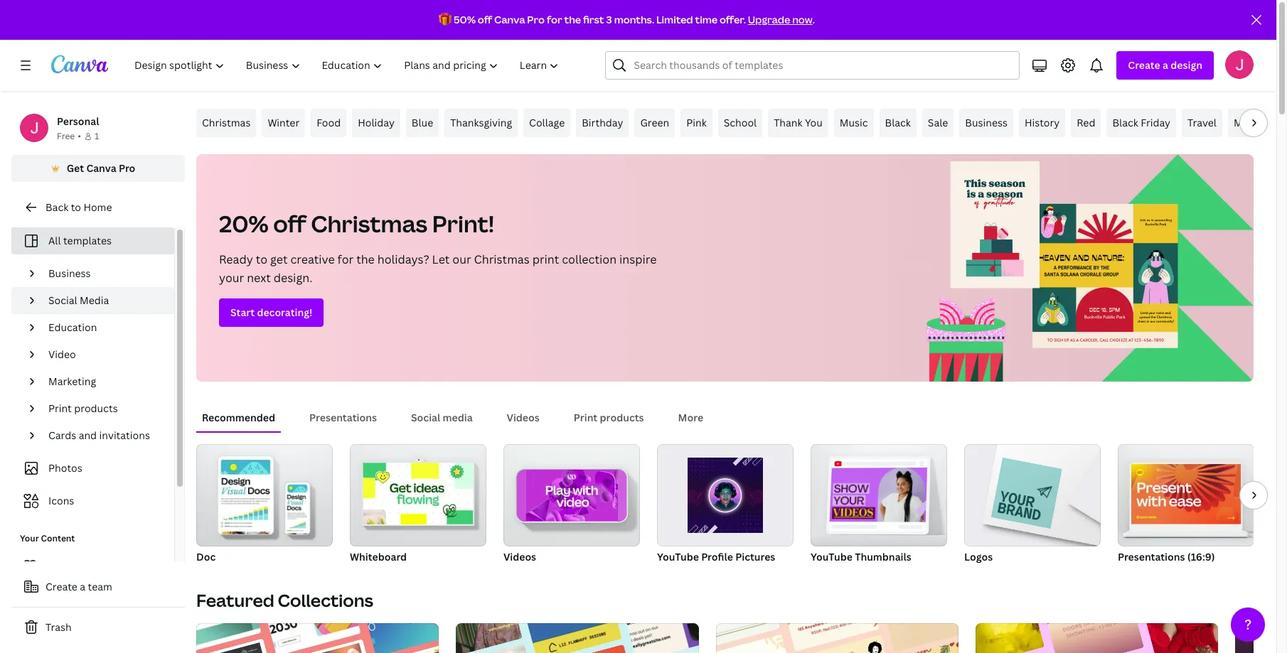 Task type: describe. For each thing, give the bounding box(es) containing it.
canva inside button
[[86, 162, 116, 175]]

collage
[[529, 116, 565, 129]]

print
[[533, 252, 559, 268]]

start
[[231, 306, 255, 319]]

education link
[[43, 314, 166, 342]]

(16:9)
[[1188, 551, 1216, 564]]

now
[[793, 13, 813, 26]]

collage link
[[524, 109, 571, 137]]

time
[[696, 13, 718, 26]]

social media button
[[406, 405, 479, 432]]

whiteboard image inside whiteboard link
[[363, 463, 473, 525]]

create for create a team
[[46, 581, 77, 594]]

food link
[[311, 109, 347, 137]]

history link
[[1020, 109, 1066, 137]]

upgrade
[[748, 13, 791, 26]]

social media
[[411, 411, 473, 425]]

logos
[[965, 551, 993, 564]]

months.
[[614, 13, 655, 26]]

print products for print products link
[[48, 402, 118, 416]]

black for black friday
[[1113, 116, 1139, 129]]

a for team
[[80, 581, 85, 594]]

free •
[[57, 130, 81, 142]]

your
[[219, 270, 244, 286]]

all templates
[[48, 234, 112, 248]]

your
[[20, 533, 39, 545]]

presentations for presentations (16:9)
[[1119, 551, 1186, 564]]

get
[[270, 252, 288, 268]]

green link
[[635, 109, 675, 137]]

music link
[[834, 109, 874, 137]]

marketing link
[[43, 369, 166, 396]]

travel
[[1188, 116, 1217, 129]]

menu
[[1234, 116, 1261, 129]]

inspire
[[620, 252, 657, 268]]

thumbnails
[[855, 551, 912, 564]]

get
[[67, 162, 84, 175]]

blue link
[[406, 109, 439, 137]]

print!
[[432, 208, 495, 239]]

pink link
[[681, 109, 713, 137]]

20% off christmas print! image
[[913, 154, 1254, 382]]

school
[[724, 116, 757, 129]]

content
[[41, 533, 75, 545]]

doc
[[196, 551, 216, 564]]

ready to get creative for the holidays? let our christmas print collection inspire your next design.
[[219, 252, 657, 286]]

thank you link
[[769, 109, 829, 137]]

christmas link
[[196, 109, 256, 137]]

you
[[805, 116, 823, 129]]

presentation (16:9) image inside presentations (16:9) link
[[1132, 465, 1242, 525]]

invitations
[[99, 429, 150, 443]]

holidays?
[[378, 252, 430, 268]]

presentations (16:9) link
[[1119, 445, 1255, 567]]

cards and invitations
[[48, 429, 150, 443]]

first
[[583, 13, 604, 26]]

holiday
[[358, 116, 395, 129]]

more button
[[673, 405, 709, 432]]

0 vertical spatial christmas
[[202, 116, 251, 129]]

Search search field
[[634, 52, 1011, 79]]

business for the right business link
[[966, 116, 1008, 129]]

print products for the print products button
[[574, 411, 644, 425]]

trash link
[[11, 614, 185, 643]]

cards and invitations link
[[43, 423, 166, 450]]

design
[[1171, 58, 1203, 72]]

presentations for presentations
[[310, 411, 377, 425]]

products for the print products button
[[600, 411, 644, 425]]

video link
[[43, 342, 166, 369]]

collection
[[562, 252, 617, 268]]

pictures
[[736, 551, 776, 564]]

to for get
[[256, 252, 268, 268]]

a for design
[[1163, 58, 1169, 72]]

thank
[[774, 116, 803, 129]]

youtube thumbnails
[[811, 551, 912, 564]]

youtube profile pictures
[[657, 551, 776, 564]]

more
[[679, 411, 704, 425]]

youtube for youtube profile pictures
[[657, 551, 699, 564]]

print for print products link
[[48, 402, 72, 416]]

get canva pro button
[[11, 155, 185, 182]]

0 vertical spatial pro
[[527, 13, 545, 26]]

home
[[84, 201, 112, 214]]

personal
[[57, 115, 99, 128]]

featured
[[196, 589, 274, 613]]

create a design button
[[1117, 51, 1215, 80]]

birthday link
[[576, 109, 629, 137]]

50%
[[454, 13, 476, 26]]

social for social media
[[48, 294, 77, 307]]

black friday
[[1113, 116, 1171, 129]]

marketing
[[48, 375, 96, 388]]

all
[[48, 234, 61, 248]]

sale link
[[923, 109, 954, 137]]

photos link
[[20, 455, 166, 482]]

logos link
[[965, 445, 1101, 567]]

3
[[606, 13, 612, 26]]

photos
[[48, 462, 82, 475]]

recommended
[[202, 411, 275, 425]]

0 horizontal spatial business link
[[43, 260, 166, 287]]

start decorating! link
[[219, 299, 324, 327]]

decorating!
[[257, 306, 313, 319]]

youtube profile picture image
[[671, 458, 780, 534]]

history
[[1025, 116, 1060, 129]]

thank you
[[774, 116, 823, 129]]



Task type: vqa. For each thing, say whether or not it's contained in the screenshot.
Hide Pages image
no



Task type: locate. For each thing, give the bounding box(es) containing it.
0 horizontal spatial create
[[46, 581, 77, 594]]

0 vertical spatial business link
[[960, 109, 1014, 137]]

sale
[[928, 116, 949, 129]]

and
[[79, 429, 97, 443]]

0 horizontal spatial youtube
[[657, 551, 699, 564]]

top level navigation element
[[125, 51, 572, 80]]

print inside button
[[574, 411, 598, 425]]

1 horizontal spatial the
[[565, 13, 581, 26]]

create left design
[[1129, 58, 1161, 72]]

0 horizontal spatial off
[[273, 208, 306, 239]]

presentations inside button
[[310, 411, 377, 425]]

youtube thumbnail image
[[811, 445, 948, 547], [830, 468, 928, 523]]

whiteboard
[[350, 551, 407, 564]]

thanksgiving link
[[445, 109, 518, 137]]

back
[[46, 201, 68, 214]]

logo image
[[965, 445, 1101, 547], [992, 458, 1063, 530]]

print for the print products button
[[574, 411, 598, 425]]

youtube profile pictures link
[[657, 445, 794, 567]]

profile
[[702, 551, 733, 564]]

a left design
[[1163, 58, 1169, 72]]

green
[[641, 116, 670, 129]]

2 youtube from the left
[[811, 551, 853, 564]]

youtube left thumbnails
[[811, 551, 853, 564]]

social for social media
[[411, 411, 441, 425]]

birthday
[[582, 116, 624, 129]]

templates
[[63, 234, 112, 248]]

presentation (16:9) image
[[1119, 445, 1255, 547], [1132, 465, 1242, 525]]

black left friday
[[1113, 116, 1139, 129]]

products left more
[[600, 411, 644, 425]]

canva
[[495, 13, 525, 26], [86, 162, 116, 175]]

business link
[[960, 109, 1014, 137], [43, 260, 166, 287]]

0 horizontal spatial for
[[338, 252, 354, 268]]

school link
[[718, 109, 763, 137]]

pro inside button
[[119, 162, 135, 175]]

0 vertical spatial off
[[478, 13, 492, 26]]

1 horizontal spatial print
[[574, 411, 598, 425]]

2 vertical spatial christmas
[[474, 252, 530, 268]]

1 horizontal spatial social
[[411, 411, 441, 425]]

1 horizontal spatial create
[[1129, 58, 1161, 72]]

upgrade now button
[[748, 13, 813, 26]]

our
[[453, 252, 471, 268]]

a
[[1163, 58, 1169, 72], [80, 581, 85, 594]]

0 horizontal spatial products
[[74, 402, 118, 416]]

business up social media
[[48, 267, 91, 280]]

to for home
[[71, 201, 81, 214]]

1 horizontal spatial christmas
[[311, 208, 428, 239]]

christmas inside ready to get creative for the holidays? let our christmas print collection inspire your next design.
[[474, 252, 530, 268]]

create inside dropdown button
[[1129, 58, 1161, 72]]

0 horizontal spatial christmas
[[202, 116, 251, 129]]

0 vertical spatial business
[[966, 116, 1008, 129]]

0 vertical spatial a
[[1163, 58, 1169, 72]]

a inside dropdown button
[[1163, 58, 1169, 72]]

presentations
[[310, 411, 377, 425], [1119, 551, 1186, 564]]

christmas right 'our'
[[474, 252, 530, 268]]

0 horizontal spatial print
[[48, 402, 72, 416]]

icons link
[[20, 488, 166, 515]]

youtube for youtube thumbnails
[[811, 551, 853, 564]]

to left get
[[256, 252, 268, 268]]

canva right get on the left top of the page
[[86, 162, 116, 175]]

0 vertical spatial canva
[[495, 13, 525, 26]]

0 vertical spatial for
[[547, 13, 563, 26]]

pro
[[527, 13, 545, 26], [119, 162, 135, 175]]

create for create a design
[[1129, 58, 1161, 72]]

for inside ready to get creative for the holidays? let our christmas print collection inspire your next design.
[[338, 252, 354, 268]]

free
[[57, 130, 75, 142]]

trash
[[46, 621, 72, 635]]

black friday link
[[1107, 109, 1177, 137]]

pro left first
[[527, 13, 545, 26]]

video image inside videos link
[[526, 470, 618, 522]]

start decorating!
[[231, 306, 313, 319]]

social up education
[[48, 294, 77, 307]]

0 vertical spatial the
[[565, 13, 581, 26]]

1 vertical spatial business link
[[43, 260, 166, 287]]

1 horizontal spatial a
[[1163, 58, 1169, 72]]

•
[[78, 130, 81, 142]]

pro up back to home link
[[119, 162, 135, 175]]

1 vertical spatial christmas
[[311, 208, 428, 239]]

business link up "media"
[[43, 260, 166, 287]]

print
[[48, 402, 72, 416], [574, 411, 598, 425]]

business right sale
[[966, 116, 1008, 129]]

black inside black 'link'
[[886, 116, 911, 129]]

0 horizontal spatial a
[[80, 581, 85, 594]]

ready
[[219, 252, 253, 268]]

menu link
[[1229, 109, 1267, 137]]

0 horizontal spatial presentations
[[310, 411, 377, 425]]

doc link
[[196, 445, 333, 567]]

for
[[547, 13, 563, 26], [338, 252, 354, 268]]

youtube
[[657, 551, 699, 564], [811, 551, 853, 564]]

black left sale
[[886, 116, 911, 129]]

products inside the print products button
[[600, 411, 644, 425]]

thanksgiving
[[451, 116, 512, 129]]

canva right the '50%'
[[495, 13, 525, 26]]

2 horizontal spatial christmas
[[474, 252, 530, 268]]

business link right sale link
[[960, 109, 1014, 137]]

1 horizontal spatial products
[[600, 411, 644, 425]]

offer.
[[720, 13, 746, 26]]

off right the '50%'
[[478, 13, 492, 26]]

1 vertical spatial canva
[[86, 162, 116, 175]]

limited
[[657, 13, 694, 26]]

0 horizontal spatial the
[[357, 252, 375, 268]]

1 horizontal spatial to
[[256, 252, 268, 268]]

0 horizontal spatial to
[[71, 201, 81, 214]]

0 vertical spatial to
[[71, 201, 81, 214]]

0 vertical spatial presentations
[[310, 411, 377, 425]]

1 horizontal spatial off
[[478, 13, 492, 26]]

back to home link
[[11, 194, 185, 222]]

whiteboard link
[[350, 445, 487, 567]]

products inside print products link
[[74, 402, 118, 416]]

create a team
[[46, 581, 112, 594]]

get canva pro
[[67, 162, 135, 175]]

a left team
[[80, 581, 85, 594]]

1 vertical spatial social
[[411, 411, 441, 425]]

0 horizontal spatial print products
[[48, 402, 118, 416]]

1 vertical spatial pro
[[119, 162, 135, 175]]

1 horizontal spatial business link
[[960, 109, 1014, 137]]

social media link
[[43, 287, 166, 314]]

presentations (16:9)
[[1119, 551, 1216, 564]]

design.
[[274, 270, 313, 286]]

for left first
[[547, 13, 563, 26]]

1 vertical spatial business
[[48, 267, 91, 280]]

youtube left profile
[[657, 551, 699, 564]]

red link
[[1072, 109, 1102, 137]]

winter link
[[262, 109, 305, 137]]

1 vertical spatial to
[[256, 252, 268, 268]]

None search field
[[606, 51, 1021, 80]]

1 horizontal spatial presentations
[[1119, 551, 1186, 564]]

social left media
[[411, 411, 441, 425]]

1 youtube from the left
[[657, 551, 699, 564]]

products up cards and invitations
[[74, 402, 118, 416]]

a inside button
[[80, 581, 85, 594]]

print products link
[[43, 396, 166, 423]]

black inside black friday link
[[1113, 116, 1139, 129]]

1 horizontal spatial canva
[[495, 13, 525, 26]]

0 horizontal spatial black
[[886, 116, 911, 129]]

1 vertical spatial a
[[80, 581, 85, 594]]

0 horizontal spatial pro
[[119, 162, 135, 175]]

20%
[[219, 208, 269, 239]]

food
[[317, 116, 341, 129]]

1 horizontal spatial pro
[[527, 13, 545, 26]]

black link
[[880, 109, 917, 137]]

music
[[840, 116, 868, 129]]

red
[[1077, 116, 1096, 129]]

for right creative on the left of the page
[[338, 252, 354, 268]]

videos inside button
[[507, 411, 540, 425]]

🎁 50% off canva pro for the first 3 months. limited time offer. upgrade now .
[[439, 13, 815, 26]]

1 horizontal spatial youtube
[[811, 551, 853, 564]]

christmas up holidays?
[[311, 208, 428, 239]]

1 horizontal spatial for
[[547, 13, 563, 26]]

let
[[432, 252, 450, 268]]

the down 20% off christmas print!
[[357, 252, 375, 268]]

youtube thumbnails link
[[811, 445, 948, 567]]

winter
[[268, 116, 300, 129]]

black for black
[[886, 116, 911, 129]]

create inside button
[[46, 581, 77, 594]]

social media
[[48, 294, 109, 307]]

whiteboard image
[[350, 445, 487, 547], [363, 463, 473, 525]]

1 black from the left
[[886, 116, 911, 129]]

2 black from the left
[[1113, 116, 1139, 129]]

print products button
[[568, 405, 650, 432]]

christmas left 'winter'
[[202, 116, 251, 129]]

videos
[[507, 411, 540, 425], [504, 551, 537, 564]]

business for business link to the left
[[48, 267, 91, 280]]

to right back
[[71, 201, 81, 214]]

video image
[[504, 445, 640, 547], [526, 470, 618, 522]]

0 horizontal spatial business
[[48, 267, 91, 280]]

1 vertical spatial the
[[357, 252, 375, 268]]

0 vertical spatial social
[[48, 294, 77, 307]]

1 horizontal spatial business
[[966, 116, 1008, 129]]

business
[[966, 116, 1008, 129], [48, 267, 91, 280]]

creative
[[291, 252, 335, 268]]

products for print products link
[[74, 402, 118, 416]]

print right videos button
[[574, 411, 598, 425]]

travel link
[[1183, 109, 1223, 137]]

1 vertical spatial videos
[[504, 551, 537, 564]]

the left first
[[565, 13, 581, 26]]

print products inside button
[[574, 411, 644, 425]]

holiday link
[[352, 109, 400, 137]]

to inside back to home link
[[71, 201, 81, 214]]

create left team
[[46, 581, 77, 594]]

0 vertical spatial videos
[[507, 411, 540, 425]]

1 horizontal spatial print products
[[574, 411, 644, 425]]

1 vertical spatial off
[[273, 208, 306, 239]]

video
[[48, 348, 76, 361]]

off up get
[[273, 208, 306, 239]]

cards
[[48, 429, 76, 443]]

0 horizontal spatial social
[[48, 294, 77, 307]]

0 vertical spatial create
[[1129, 58, 1161, 72]]

to inside ready to get creative for the holidays? let our christmas print collection inspire your next design.
[[256, 252, 268, 268]]

1 vertical spatial presentations
[[1119, 551, 1186, 564]]

collections
[[278, 589, 374, 613]]

1 vertical spatial create
[[46, 581, 77, 594]]

create a team button
[[11, 573, 185, 602]]

the inside ready to get creative for the holidays? let our christmas print collection inspire your next design.
[[357, 252, 375, 268]]

1 horizontal spatial black
[[1113, 116, 1139, 129]]

1 vertical spatial for
[[338, 252, 354, 268]]

friday
[[1141, 116, 1171, 129]]

doc image
[[196, 445, 333, 547], [196, 445, 333, 547]]

james peterson image
[[1226, 51, 1254, 79]]

print up 'cards'
[[48, 402, 72, 416]]

0 horizontal spatial canva
[[86, 162, 116, 175]]

media
[[443, 411, 473, 425]]

the
[[565, 13, 581, 26], [357, 252, 375, 268]]

social inside social media button
[[411, 411, 441, 425]]

back to home
[[46, 201, 112, 214]]

icons
[[48, 495, 74, 508]]



